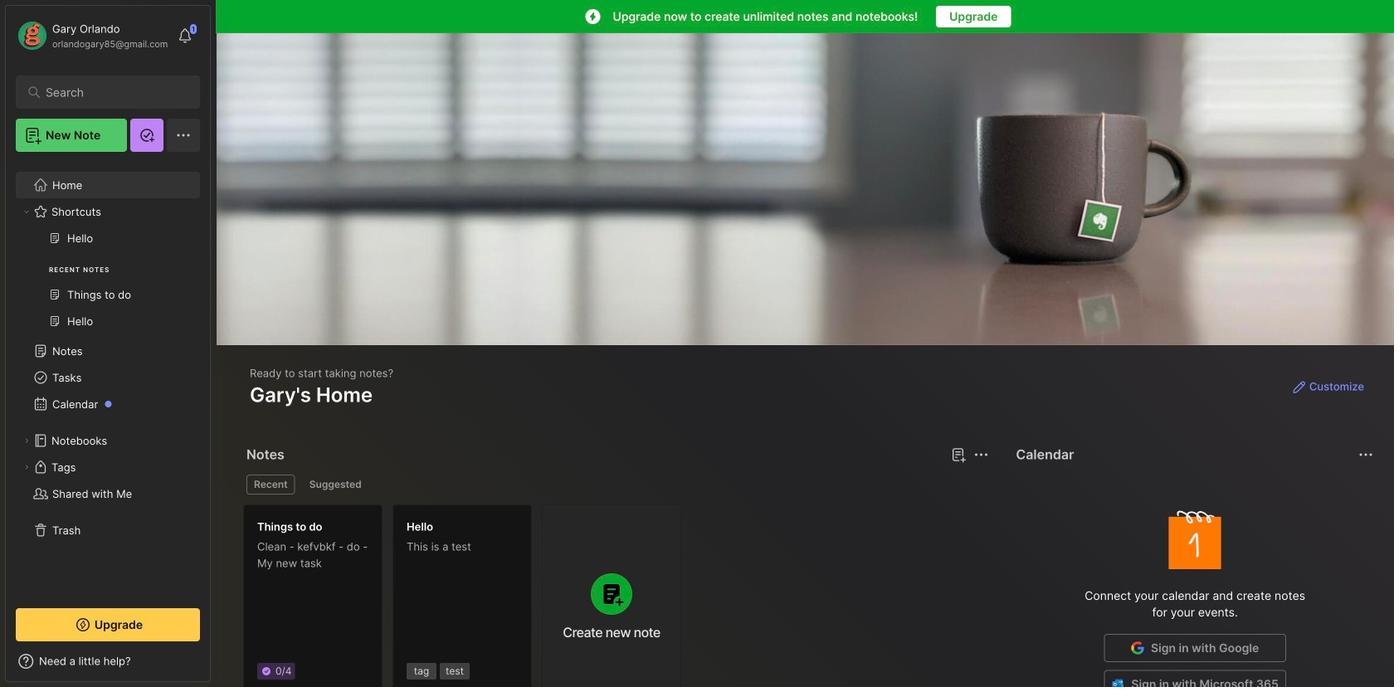 Task type: describe. For each thing, give the bounding box(es) containing it.
expand tags image
[[22, 462, 32, 472]]

WHAT'S NEW field
[[6, 648, 210, 675]]

2 tab from the left
[[302, 475, 369, 495]]

1 tab from the left
[[246, 475, 295, 495]]

group inside 'tree'
[[16, 225, 199, 344]]

more actions image
[[1356, 445, 1376, 465]]

expand notebooks image
[[22, 436, 32, 446]]

more actions image
[[971, 445, 991, 465]]

2 more actions field from the left
[[1354, 443, 1378, 466]]



Task type: locate. For each thing, give the bounding box(es) containing it.
tab
[[246, 475, 295, 495], [302, 475, 369, 495]]

tree
[[6, 162, 210, 593]]

More actions field
[[970, 443, 993, 466], [1354, 443, 1378, 466]]

1 more actions field from the left
[[970, 443, 993, 466]]

tree inside main element
[[6, 162, 210, 593]]

1 horizontal spatial more actions field
[[1354, 443, 1378, 466]]

row group
[[243, 505, 691, 687]]

Search text field
[[46, 85, 178, 100]]

0 horizontal spatial tab
[[246, 475, 295, 495]]

1 horizontal spatial tab
[[302, 475, 369, 495]]

main element
[[0, 0, 216, 687]]

click to collapse image
[[210, 656, 222, 676]]

0 horizontal spatial more actions field
[[970, 443, 993, 466]]

none search field inside main element
[[46, 82, 178, 102]]

tab list
[[246, 475, 986, 495]]

group
[[16, 225, 199, 344]]

None search field
[[46, 82, 178, 102]]

Account field
[[16, 19, 168, 52]]



Task type: vqa. For each thing, say whether or not it's contained in the screenshot.
group
yes



